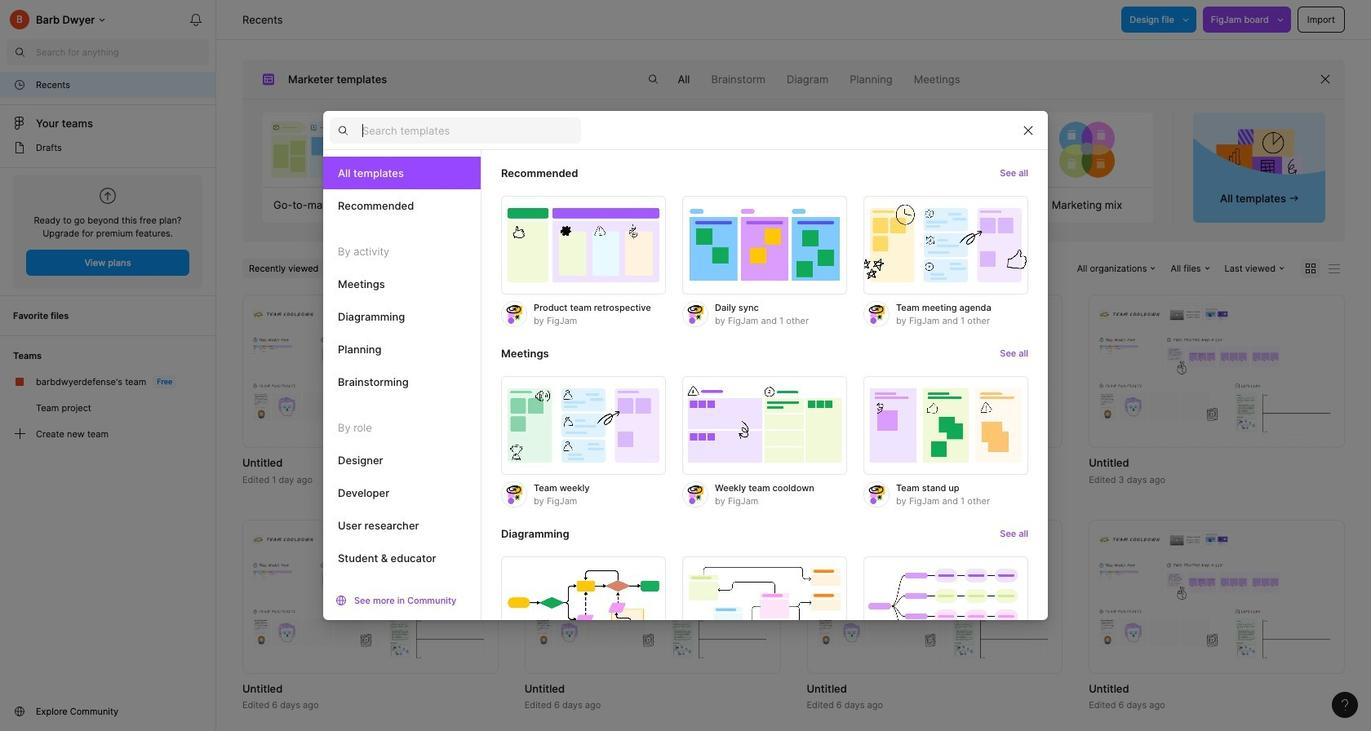Task type: locate. For each thing, give the bounding box(es) containing it.
file thumbnail image
[[251, 305, 491, 438], [533, 305, 773, 438], [815, 305, 1055, 438], [1098, 305, 1338, 438], [251, 531, 491, 664], [533, 531, 773, 664], [815, 531, 1055, 664], [1098, 531, 1338, 664]]

recent 16 image
[[13, 78, 26, 91]]

dialog
[[323, 111, 1049, 689]]

search 32 image
[[641, 66, 667, 92]]

community 16 image
[[13, 706, 26, 719]]

Search for anything text field
[[36, 46, 209, 59]]

marketing funnel image
[[414, 113, 546, 187]]

Search templates text field
[[363, 120, 581, 140]]

daily sync image
[[683, 196, 848, 295]]

team weekly image
[[501, 377, 666, 476]]

diagram basics image
[[501, 557, 666, 656]]



Task type: vqa. For each thing, say whether or not it's contained in the screenshot.
See All All Templates image
yes



Task type: describe. For each thing, give the bounding box(es) containing it.
creative brief template image
[[862, 113, 1010, 187]]

bell 32 image
[[183, 7, 209, 33]]

social media planner image
[[718, 113, 850, 187]]

mindmap image
[[864, 557, 1029, 656]]

page 16 image
[[13, 141, 26, 154]]

team stand up image
[[864, 377, 1029, 476]]

search 32 image
[[7, 39, 33, 65]]

marketing mix image
[[1022, 113, 1154, 187]]

go-to-market (gtm) strategy image
[[262, 113, 394, 187]]

see all all templates image
[[1217, 128, 1303, 185]]

weekly team cooldown image
[[683, 377, 848, 476]]

product team retrospective image
[[501, 196, 666, 295]]

uml diagram image
[[683, 557, 848, 656]]

team meeting agenda image
[[864, 196, 1029, 295]]

competitor analysis image
[[566, 113, 698, 187]]



